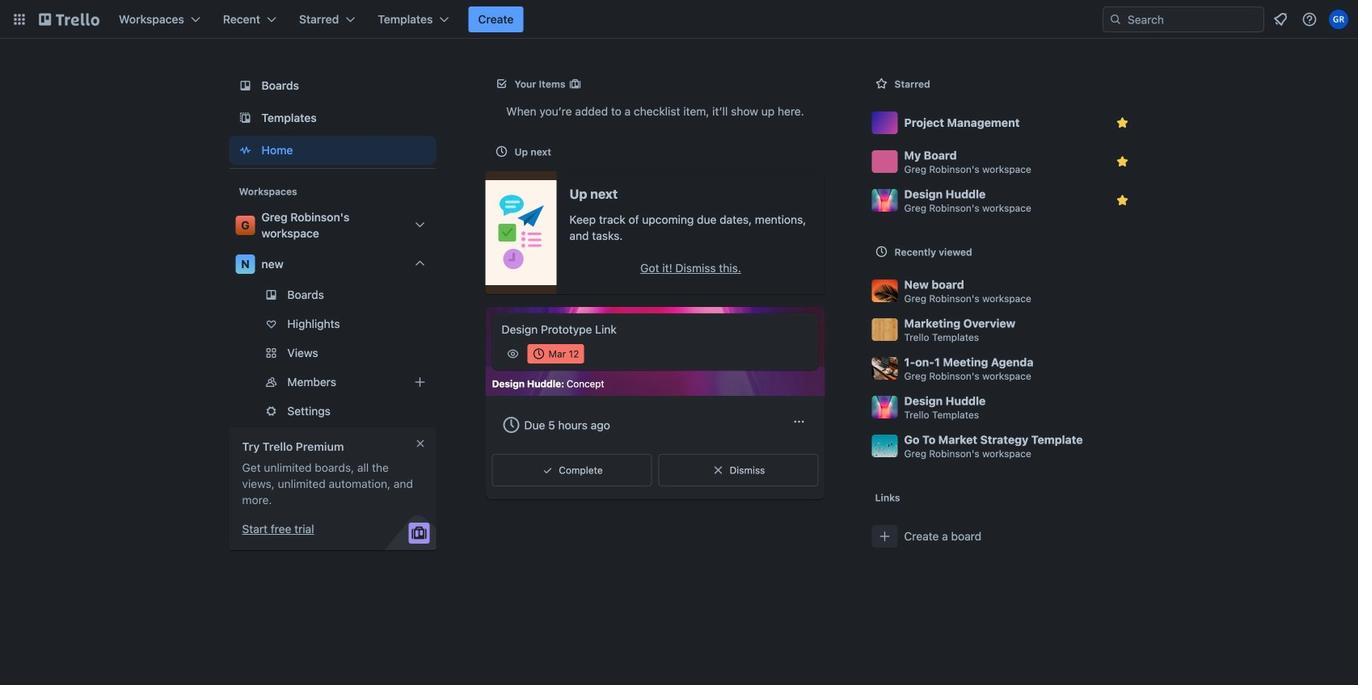 Task type: describe. For each thing, give the bounding box(es) containing it.
Search field
[[1122, 7, 1264, 32]]

click to unstar my board. it will be removed from your starred list. image
[[1114, 154, 1131, 170]]

home image
[[236, 141, 255, 160]]

click to unstar design huddle . it will be removed from your starred list. image
[[1114, 192, 1131, 209]]

search image
[[1109, 13, 1122, 26]]

template board image
[[236, 108, 255, 128]]

open information menu image
[[1302, 11, 1318, 27]]



Task type: locate. For each thing, give the bounding box(es) containing it.
0 notifications image
[[1271, 10, 1290, 29]]

primary element
[[0, 0, 1358, 39]]

board image
[[236, 76, 255, 95]]

click to unstar project management. it will be removed from your starred list. image
[[1114, 115, 1131, 131]]

greg robinson (gregrobinson96) image
[[1329, 10, 1348, 29]]

add image
[[410, 373, 430, 392]]

back to home image
[[39, 6, 99, 32]]



Task type: vqa. For each thing, say whether or not it's contained in the screenshot.
Click to unstar Project Management. It will be removed from your starred list. "icon"
yes



